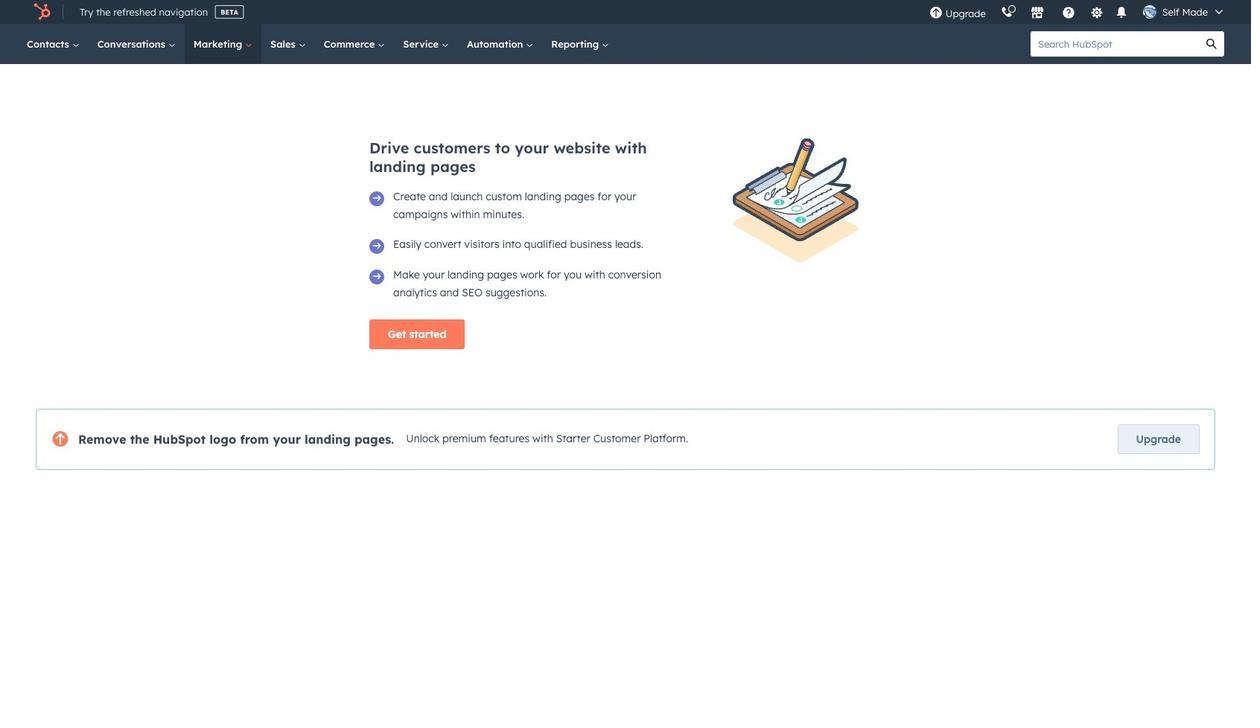 Task type: locate. For each thing, give the bounding box(es) containing it.
menu
[[922, 0, 1234, 24]]

Search HubSpot search field
[[1031, 31, 1199, 57]]



Task type: vqa. For each thing, say whether or not it's contained in the screenshot.
ruby anderson icon
yes



Task type: describe. For each thing, give the bounding box(es) containing it.
ruby anderson image
[[1143, 5, 1157, 19]]

marketplaces image
[[1031, 7, 1044, 20]]



